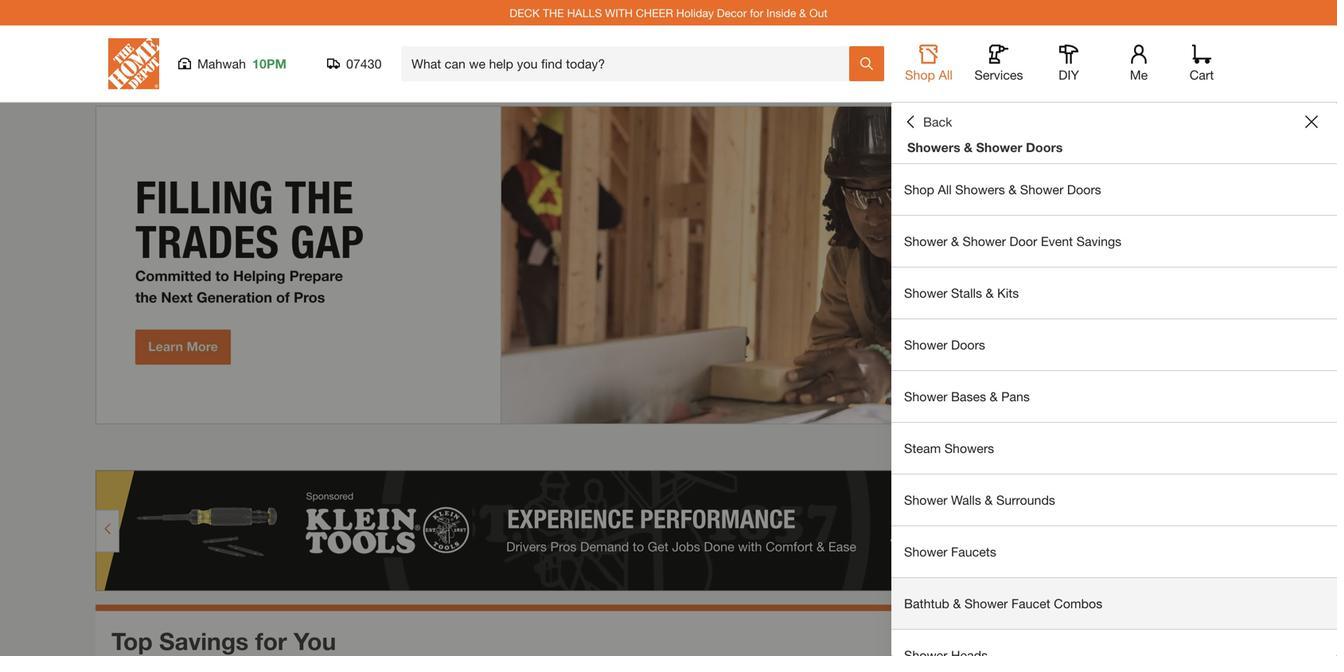 Task type: describe. For each thing, give the bounding box(es) containing it.
07430 button
[[327, 56, 382, 72]]

shop all showers & shower doors link
[[892, 164, 1338, 215]]

shower & shower door event savings
[[904, 234, 1122, 249]]

image for filling the trades gap committed to helping prepare  the next generation of pros image
[[96, 106, 1242, 424]]

stalls
[[951, 285, 982, 301]]

deck the halls with cheer holiday decor for inside & out link
[[510, 6, 828, 19]]

bathtub & shower faucet combos
[[904, 596, 1103, 611]]

& left kits
[[986, 285, 994, 301]]

event
[[1041, 234, 1073, 249]]

shower faucets
[[904, 544, 997, 559]]

menu containing shop all showers & shower doors
[[892, 164, 1338, 656]]

0 horizontal spatial for
[[255, 627, 287, 655]]

halls
[[567, 6, 602, 19]]

showers & shower doors
[[908, 140, 1063, 155]]

surrounds
[[997, 492, 1056, 508]]

1 vertical spatial savings
[[159, 627, 249, 655]]

feedback link image
[[1316, 269, 1338, 355]]

drawer close image
[[1306, 115, 1318, 128]]

cart
[[1190, 67, 1214, 82]]

mahwah 10pm
[[197, 56, 287, 71]]

faucet
[[1012, 596, 1051, 611]]

shower left door
[[963, 234, 1006, 249]]

showers inside shop all showers & shower doors link
[[956, 182, 1005, 197]]

doors inside "link"
[[951, 337, 986, 352]]

you
[[294, 627, 336, 655]]

& down showers & shower doors
[[1009, 182, 1017, 197]]

& left out
[[799, 6, 807, 19]]

walls
[[951, 492, 982, 508]]

cheer
[[636, 6, 673, 19]]

out
[[810, 6, 828, 19]]

all for shop all showers & shower doors
[[938, 182, 952, 197]]

shower stalls & kits link
[[892, 268, 1338, 318]]

me
[[1130, 67, 1148, 82]]

bathtub & shower faucet combos link
[[892, 578, 1338, 629]]

shower left bases
[[904, 389, 948, 404]]

& right bathtub
[[953, 596, 961, 611]]

kits
[[998, 285, 1019, 301]]

door
[[1010, 234, 1038, 249]]

deck the halls with cheer holiday decor for inside & out
[[510, 6, 828, 19]]

back button
[[904, 114, 953, 130]]

shower doors
[[904, 337, 986, 352]]

& up shop all showers & shower doors
[[964, 140, 973, 155]]

shop all button
[[904, 45, 955, 83]]

top
[[111, 627, 153, 655]]



Task type: locate. For each thing, give the bounding box(es) containing it.
0 vertical spatial for
[[750, 6, 764, 19]]

doors up event
[[1067, 182, 1102, 197]]

all for shop all
[[939, 67, 953, 82]]

doors up shop all showers & shower doors
[[1026, 140, 1063, 155]]

1 horizontal spatial savings
[[1077, 234, 1122, 249]]

shower & shower door event savings link
[[892, 216, 1338, 267]]

deck
[[510, 6, 540, 19]]

showers inside steam showers link
[[945, 441, 995, 456]]

1 vertical spatial for
[[255, 627, 287, 655]]

with
[[605, 6, 633, 19]]

the
[[543, 6, 564, 19]]

0 vertical spatial savings
[[1077, 234, 1122, 249]]

steam showers
[[904, 441, 995, 456]]

1 horizontal spatial doors
[[1026, 140, 1063, 155]]

shower walls & surrounds link
[[892, 474, 1338, 525]]

holiday
[[676, 6, 714, 19]]

services button
[[974, 45, 1025, 83]]

& up the shower stalls & kits
[[951, 234, 959, 249]]

shower
[[976, 140, 1023, 155], [1020, 182, 1064, 197], [904, 234, 948, 249], [963, 234, 1006, 249], [904, 285, 948, 301], [904, 337, 948, 352], [904, 389, 948, 404], [904, 492, 948, 508], [904, 544, 948, 559], [965, 596, 1008, 611]]

savings right event
[[1077, 234, 1122, 249]]

& left the pans
[[990, 389, 998, 404]]

shower up shop all showers & shower doors
[[976, 140, 1023, 155]]

shop for shop all
[[905, 67, 935, 82]]

bases
[[951, 389, 986, 404]]

shop all showers & shower doors
[[904, 182, 1102, 197]]

menu
[[892, 164, 1338, 656]]

shower stalls & kits
[[904, 285, 1019, 301]]

me button
[[1114, 45, 1165, 83]]

10pm
[[252, 56, 287, 71]]

inside
[[767, 6, 796, 19]]

back
[[924, 114, 953, 129]]

& right walls
[[985, 492, 993, 508]]

0 horizontal spatial doors
[[951, 337, 986, 352]]

shop
[[905, 67, 935, 82], [904, 182, 935, 197]]

pans
[[1002, 389, 1030, 404]]

cart link
[[1185, 45, 1220, 83]]

services
[[975, 67, 1023, 82]]

1 vertical spatial shop
[[904, 182, 935, 197]]

for left inside
[[750, 6, 764, 19]]

shop down back button
[[904, 182, 935, 197]]

shower walls & surrounds
[[904, 492, 1056, 508]]

1 horizontal spatial for
[[750, 6, 764, 19]]

shower bases & pans
[[904, 389, 1030, 404]]

shop inside button
[[905, 67, 935, 82]]

combos
[[1054, 596, 1103, 611]]

faucets
[[951, 544, 997, 559]]

shower up the shower stalls & kits
[[904, 234, 948, 249]]

shower left walls
[[904, 492, 948, 508]]

showers down back
[[908, 140, 961, 155]]

shower left "stalls" at right top
[[904, 285, 948, 301]]

0 vertical spatial showers
[[908, 140, 961, 155]]

1 vertical spatial doors
[[1067, 182, 1102, 197]]

shower doors link
[[892, 319, 1338, 370]]

steam
[[904, 441, 941, 456]]

mahwah
[[197, 56, 246, 71]]

the home depot logo image
[[108, 38, 159, 89]]

shop all
[[905, 67, 953, 82]]

all up back
[[939, 67, 953, 82]]

&
[[799, 6, 807, 19], [964, 140, 973, 155], [1009, 182, 1017, 197], [951, 234, 959, 249], [986, 285, 994, 301], [990, 389, 998, 404], [985, 492, 993, 508], [953, 596, 961, 611]]

decor
[[717, 6, 747, 19]]

What can we help you find today? search field
[[412, 47, 849, 80]]

0 horizontal spatial savings
[[159, 627, 249, 655]]

0 vertical spatial shop
[[905, 67, 935, 82]]

0 vertical spatial doors
[[1026, 140, 1063, 155]]

shop inside menu
[[904, 182, 935, 197]]

shower left faucets
[[904, 544, 948, 559]]

0 vertical spatial all
[[939, 67, 953, 82]]

showers
[[908, 140, 961, 155], [956, 182, 1005, 197], [945, 441, 995, 456]]

all inside button
[[939, 67, 953, 82]]

shower left faucet
[[965, 596, 1008, 611]]

diy button
[[1044, 45, 1095, 83]]

bathtub
[[904, 596, 950, 611]]

savings inside menu
[[1077, 234, 1122, 249]]

top savings for you
[[111, 627, 336, 655]]

diy
[[1059, 67, 1079, 82]]

2 vertical spatial showers
[[945, 441, 995, 456]]

2 vertical spatial doors
[[951, 337, 986, 352]]

showers right the steam
[[945, 441, 995, 456]]

savings
[[1077, 234, 1122, 249], [159, 627, 249, 655]]

1 vertical spatial showers
[[956, 182, 1005, 197]]

07430
[[346, 56, 382, 71]]

shower down the shower stalls & kits
[[904, 337, 948, 352]]

shop for shop all showers & shower doors
[[904, 182, 935, 197]]

shower bases & pans link
[[892, 371, 1338, 422]]

shower faucets link
[[892, 526, 1338, 577]]

1 vertical spatial all
[[938, 182, 952, 197]]

shower up event
[[1020, 182, 1064, 197]]

savings right top
[[159, 627, 249, 655]]

doors up bases
[[951, 337, 986, 352]]

all
[[939, 67, 953, 82], [938, 182, 952, 197]]

doors
[[1026, 140, 1063, 155], [1067, 182, 1102, 197], [951, 337, 986, 352]]

all down showers & shower doors
[[938, 182, 952, 197]]

shop up back button
[[905, 67, 935, 82]]

steam showers link
[[892, 423, 1338, 474]]

for left 'you'
[[255, 627, 287, 655]]

for
[[750, 6, 764, 19], [255, 627, 287, 655]]

showers down showers & shower doors
[[956, 182, 1005, 197]]

2 horizontal spatial doors
[[1067, 182, 1102, 197]]



Task type: vqa. For each thing, say whether or not it's contained in the screenshot.
oz. for Pickup
no



